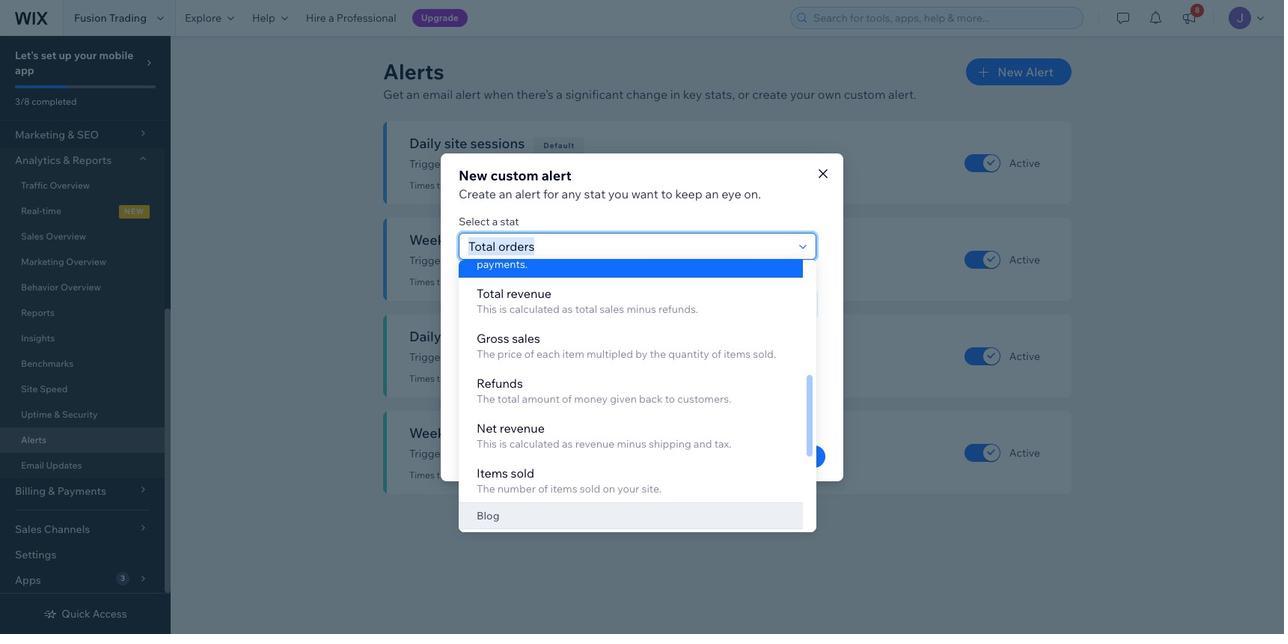 Task type: locate. For each thing, give the bounding box(es) containing it.
change up items
[[503, 447, 539, 460]]

times triggered: never triggered up "check every" field
[[410, 276, 546, 288]]

of down trigger: significant change in weekly total sales.
[[538, 482, 548, 496]]

an inside alerts get an email alert when there's a significant change in key stats, or create your own custom alert.
[[407, 87, 420, 102]]

3 trigger: from the top
[[410, 350, 447, 364]]

0 horizontal spatial items
[[551, 482, 578, 496]]

never
[[481, 180, 504, 191], [481, 276, 504, 288], [481, 373, 504, 384], [481, 469, 504, 481]]

triggered
[[506, 180, 546, 191], [506, 276, 546, 288], [506, 373, 546, 384], [506, 469, 546, 481]]

& inside popup button
[[63, 153, 70, 167]]

never for daily total sales
[[481, 373, 504, 384]]

calculated down if
[[510, 302, 560, 316]]

given
[[610, 392, 637, 406]]

an right get on the left top of page
[[407, 87, 420, 102]]

list box
[[459, 206, 817, 574]]

0 vertical spatial number
[[522, 231, 561, 244]]

1 the from the top
[[477, 231, 495, 244]]

in left day.
[[757, 390, 766, 403]]

4 triggered from the top
[[506, 469, 546, 481]]

trading
[[109, 11, 147, 25]]

is inside "net revenue this is calculated as revenue minus shipping and tax."
[[499, 437, 507, 451]]

calculated inside total revenue this is calculated as total sales minus refunds.
[[510, 302, 560, 316]]

weren't
[[499, 244, 535, 258]]

1 times triggered: never triggered from the top
[[410, 180, 546, 191]]

1 horizontal spatial stat
[[584, 186, 606, 201]]

items left sold.
[[724, 347, 751, 361]]

&
[[63, 153, 70, 167], [54, 409, 60, 420]]

new inside button
[[998, 64, 1024, 79]]

1 vertical spatial email
[[520, 390, 547, 403]]

sold
[[511, 466, 535, 481], [580, 482, 601, 496]]

benchmarks link
[[0, 351, 165, 377]]

revenue inside total revenue this is calculated as total sales minus refunds.
[[507, 286, 552, 301]]

& up traffic overview
[[63, 153, 70, 167]]

as
[[581, 244, 592, 258], [616, 244, 627, 258], [562, 302, 573, 316], [562, 437, 573, 451]]

Select a stat field
[[464, 233, 795, 259]]

2 vertical spatial this
[[477, 437, 497, 451]]

4 the from the top
[[477, 482, 495, 496]]

0 vertical spatial alerts
[[383, 58, 445, 85]]

marketing overview link
[[0, 249, 165, 275]]

in up for
[[541, 157, 550, 171]]

never down trigger: significant change in weekly total sales.
[[481, 469, 504, 481]]

default
[[544, 141, 575, 150], [559, 237, 590, 247], [528, 334, 559, 344], [542, 431, 574, 440]]

overview for sales overview
[[46, 231, 86, 242]]

1 vertical spatial is
[[499, 302, 507, 316]]

triggered: for daily site sessions
[[437, 180, 479, 191]]

calculated inside "net revenue this is calculated as revenue minus shipping and tax."
[[510, 437, 560, 451]]

triggered for daily total sales
[[506, 373, 546, 384]]

alerts inside alerts get an email alert when there's a significant change in key stats, or create your own custom alert.
[[383, 58, 445, 85]]

2 trigger: from the top
[[410, 254, 447, 267]]

sessions. up want in the top of the page
[[598, 157, 642, 171]]

times triggered: never triggered
[[410, 180, 546, 191], [410, 276, 546, 288], [410, 373, 546, 384], [410, 469, 546, 481]]

recurring
[[687, 244, 731, 258]]

1 times from the top
[[410, 180, 435, 191]]

0 horizontal spatial stat
[[501, 215, 519, 228]]

reports
[[72, 153, 112, 167], [21, 307, 55, 318]]

1 vertical spatial number
[[498, 482, 536, 496]]

stat
[[584, 186, 606, 201], [501, 215, 519, 228]]

customers.
[[678, 392, 732, 406]]

triggered: for weekly site sessions
[[437, 276, 479, 288]]

there right if
[[552, 273, 578, 286]]

0 vertical spatial weekly
[[410, 231, 456, 249]]

alerts inside the sidebar element
[[21, 434, 46, 445]]

0 vertical spatial sold
[[511, 466, 535, 481]]

0 horizontal spatial alert
[[456, 87, 481, 102]]

1 horizontal spatial alert
[[515, 186, 541, 201]]

this
[[676, 231, 696, 244], [477, 302, 497, 316], [477, 437, 497, 451]]

items sold the number of items sold on your site.
[[477, 466, 662, 496]]

4 never from the top
[[481, 469, 504, 481]]

daily for daily site sessions
[[410, 135, 441, 152]]

sales. up the on
[[613, 447, 641, 460]]

& for analytics
[[63, 153, 70, 167]]

change for weekly site sessions
[[503, 254, 539, 267]]

total down 'if there is'
[[575, 302, 598, 316]]

1 vertical spatial sessions
[[485, 231, 540, 249]]

2 horizontal spatial your
[[791, 87, 816, 102]]

1 horizontal spatial email
[[520, 390, 547, 403]]

2 times triggered: never triggered from the top
[[410, 276, 546, 288]]

0 vertical spatial sales.
[[602, 350, 630, 364]]

help button
[[243, 0, 297, 36]]

0 horizontal spatial custom
[[491, 167, 539, 184]]

active for daily site sessions
[[1010, 156, 1041, 170]]

1 triggered from the top
[[506, 180, 546, 191]]

1 weekly from the top
[[553, 254, 587, 267]]

2 active from the top
[[1010, 253, 1041, 266]]

overview inside 'traffic overview' link
[[50, 180, 90, 191]]

paid
[[537, 244, 559, 258]]

save button
[[772, 445, 826, 468]]

payments.
[[477, 258, 528, 271]]

email updates link
[[0, 453, 165, 478]]

3 never from the top
[[481, 373, 504, 384]]

your inside "items sold the number of items sold on your site."
[[618, 482, 640, 496]]

significant inside alerts get an email alert when there's a significant change in key stats, or create your own custom alert.
[[566, 87, 624, 102]]

alerts for alerts get an email alert when there's a significant change in key stats, or create your own custom alert.
[[383, 58, 445, 85]]

hire a professional link
[[297, 0, 406, 36]]

every
[[492, 273, 519, 286]]

times
[[410, 180, 435, 191], [410, 276, 435, 288], [410, 373, 435, 384], [410, 469, 435, 481]]

let's set up your mobile app
[[15, 49, 134, 77]]

1 vertical spatial &
[[54, 409, 60, 420]]

as inside "net revenue this is calculated as revenue minus shipping and tax."
[[562, 437, 573, 451]]

triggered: up "check every" field
[[437, 276, 479, 288]]

1 horizontal spatial &
[[63, 153, 70, 167]]

total inside total revenue this is calculated as total sales minus refunds.
[[575, 302, 598, 316]]

this down check every
[[477, 302, 497, 316]]

0 vertical spatial revenue
[[507, 286, 552, 301]]

site
[[445, 135, 468, 152], [578, 157, 596, 171], [459, 231, 482, 249], [589, 254, 606, 267]]

site down select
[[459, 231, 482, 249]]

0 horizontal spatial new
[[459, 167, 488, 184]]

change down daily site sessions
[[503, 157, 539, 171]]

significant
[[566, 87, 624, 102], [450, 157, 500, 171], [450, 254, 500, 267], [450, 350, 500, 364], [450, 447, 500, 460]]

1 vertical spatial revenue
[[500, 421, 545, 436]]

number inside "items sold the number of items sold on your site."
[[498, 482, 536, 496]]

sessions. down 'received.'
[[609, 254, 653, 267]]

if there is
[[543, 273, 588, 286]]

1 daily from the top
[[553, 157, 576, 171]]

2 daily from the top
[[410, 328, 441, 345]]

new left "alert" on the top right of page
[[998, 64, 1024, 79]]

daily up any
[[553, 157, 576, 171]]

an
[[407, 87, 420, 102], [499, 186, 513, 201], [706, 186, 719, 201], [506, 390, 518, 403]]

1 calculated from the top
[[510, 302, 560, 316]]

you inside 'new custom alert create an alert for any stat you want to keep an eye on.'
[[609, 186, 629, 201]]

2 daily from the top
[[553, 350, 576, 364]]

1 horizontal spatial new
[[998, 64, 1024, 79]]

0 horizontal spatial your
[[74, 49, 97, 62]]

revenue for net revenue
[[500, 421, 545, 436]]

is inside total revenue this is calculated as total sales minus refunds.
[[499, 302, 507, 316]]

is up items
[[499, 437, 507, 451]]

site speed link
[[0, 377, 165, 402]]

weekly for sessions
[[553, 254, 587, 267]]

of inside 'refunds the total amount of money given back to customers.'
[[562, 392, 572, 406]]

3 times from the top
[[410, 373, 435, 384]]

2 the from the top
[[477, 347, 495, 361]]

1 vertical spatial weekly
[[410, 425, 456, 442]]

overview inside marketing overview link
[[66, 256, 106, 267]]

significant down daily site sessions
[[450, 157, 500, 171]]

0 horizontal spatial alerts
[[21, 434, 46, 445]]

overview inside sales overview link
[[46, 231, 86, 242]]

weekly left net
[[410, 425, 456, 442]]

yet,
[[561, 244, 579, 258]]

never up 'get'
[[481, 373, 504, 384]]

triggered: up select
[[437, 180, 479, 191]]

daily
[[553, 157, 576, 171], [553, 350, 576, 364]]

let's
[[15, 49, 39, 62]]

this inside "net revenue this is calculated as revenue minus shipping and tax."
[[477, 437, 497, 451]]

1 vertical spatial sessions.
[[609, 254, 653, 267]]

0 vertical spatial when
[[484, 87, 514, 102]]

1 daily from the top
[[410, 135, 441, 152]]

minus inside total revenue this is calculated as total sales minus refunds.
[[627, 302, 656, 316]]

email right 'get'
[[520, 390, 547, 403]]

number down items
[[498, 482, 536, 496]]

stats,
[[705, 87, 735, 102]]

blog
[[477, 509, 500, 523]]

1 vertical spatial you
[[609, 231, 627, 244]]

a right there's
[[557, 87, 563, 102]]

never down payments.
[[481, 276, 504, 288]]

the down 'refunds'
[[477, 392, 495, 406]]

own
[[818, 87, 842, 102]]

0 vertical spatial daily
[[410, 135, 441, 152]]

sales inside total revenue this is calculated as total sales minus refunds.
[[600, 302, 625, 316]]

of inside "items sold the number of items sold on your site."
[[538, 482, 548, 496]]

benchmarks
[[21, 358, 74, 369]]

revenue up trigger: significant change in weekly total sales.
[[500, 421, 545, 436]]

0 vertical spatial stat
[[584, 186, 606, 201]]

to inside 'new custom alert create an alert for any stat you want to keep an eye on.'
[[661, 186, 673, 201]]

overview inside behavior overview link
[[61, 282, 101, 293]]

2 vertical spatial is
[[499, 437, 507, 451]]

100
[[676, 390, 695, 403]]

of
[[563, 231, 573, 244], [525, 347, 535, 361], [712, 347, 722, 361], [562, 392, 572, 406], [538, 482, 548, 496]]

to
[[661, 186, 673, 201], [665, 392, 675, 406]]

0 vertical spatial is
[[580, 273, 588, 286]]

0 vertical spatial sessions.
[[598, 157, 642, 171]]

0 vertical spatial total
[[477, 286, 504, 301]]

total down you'll
[[459, 425, 488, 442]]

blog option
[[459, 502, 803, 529]]

times triggered: never triggered up you'll
[[410, 373, 546, 384]]

get
[[487, 390, 504, 403]]

to right want in the top of the page
[[661, 186, 673, 201]]

in up "items sold the number of items sold on your site." at bottom
[[541, 447, 550, 460]]

than
[[652, 390, 674, 403]]

0 horizontal spatial when
[[484, 87, 514, 102]]

as inside total revenue this is calculated as total sales minus refunds.
[[562, 302, 573, 316]]

alert.
[[889, 87, 917, 102]]

revenue up "items sold the number of items sold on your site." at bottom
[[575, 437, 615, 451]]

1 vertical spatial total
[[697, 390, 721, 403]]

the down select a stat
[[477, 231, 495, 244]]

default for weekly total sales
[[542, 431, 574, 440]]

4 times triggered: never triggered from the top
[[410, 469, 546, 481]]

of right the "paid"
[[563, 231, 573, 244]]

0 vertical spatial custom
[[844, 87, 886, 102]]

sessions up payments.
[[485, 231, 540, 249]]

0 vertical spatial alert
[[456, 87, 481, 102]]

email inside alerts get an email alert when there's a significant change in key stats, or create your own custom alert.
[[423, 87, 453, 102]]

in left item
[[541, 350, 550, 364]]

3 triggered from the top
[[506, 373, 546, 384]]

overview down marketing overview link
[[61, 282, 101, 293]]

triggered for weekly total sales
[[506, 469, 546, 481]]

of for items sold
[[538, 482, 548, 496]]

includes
[[699, 231, 740, 244]]

sessions up trigger: significant change in daily site sessions.
[[471, 135, 525, 152]]

default up trigger: significant change in weekly total sales.
[[542, 431, 574, 440]]

in left key
[[671, 87, 681, 102]]

select
[[459, 215, 490, 228]]

2 weekly from the top
[[410, 425, 456, 442]]

items
[[477, 466, 508, 481]]

4 times from the top
[[410, 469, 435, 481]]

sessions
[[471, 135, 525, 152], [485, 231, 540, 249]]

change
[[627, 87, 668, 102], [503, 157, 539, 171], [503, 254, 539, 267], [503, 350, 539, 364], [503, 447, 539, 460]]

0 vertical spatial calculated
[[510, 302, 560, 316]]

times down weekly total sales
[[410, 469, 435, 481]]

sales up trigger: significant change in weekly total sales.
[[491, 425, 524, 442]]

speed
[[40, 383, 68, 395]]

times for daily site sessions
[[410, 180, 435, 191]]

sales up trigger: significant change in daily total sales.
[[512, 331, 540, 346]]

this down net
[[477, 437, 497, 451]]

never up select a stat
[[481, 180, 504, 191]]

sessions for daily site sessions
[[471, 135, 525, 152]]

1 vertical spatial this
[[477, 302, 497, 316]]

a
[[329, 11, 334, 25], [557, 87, 563, 102], [492, 215, 498, 228], [768, 390, 774, 403]]

1 vertical spatial minus
[[617, 437, 647, 451]]

trigger: down daily total sales
[[410, 350, 447, 364]]

0 horizontal spatial total
[[477, 286, 504, 301]]

1 vertical spatial your
[[791, 87, 816, 102]]

2 triggered from the top
[[506, 276, 546, 288]]

total down 'refunds'
[[498, 392, 520, 406]]

times triggered: never triggered for weekly total sales
[[410, 469, 546, 481]]

alerts up get on the left top of page
[[383, 58, 445, 85]]

new inside 'new custom alert create an alert for any stat you want to keep an eye on.'
[[459, 167, 488, 184]]

default for weekly site sessions
[[559, 237, 590, 247]]

overview for behavior overview
[[61, 282, 101, 293]]

1 vertical spatial reports
[[21, 307, 55, 318]]

you
[[609, 186, 629, 201], [609, 231, 627, 244]]

2 horizontal spatial alert
[[542, 167, 572, 184]]

you left 'received.'
[[609, 231, 627, 244]]

1 vertical spatial sold
[[580, 482, 601, 496]]

2 weekly from the top
[[553, 447, 587, 460]]

1 vertical spatial weekly
[[553, 447, 587, 460]]

Search for tools, apps, help & more... field
[[809, 7, 1079, 28]]

1 vertical spatial alerts
[[21, 434, 46, 445]]

triggered down trigger: significant change in weekly site sessions.
[[506, 276, 546, 288]]

email for you'll
[[520, 390, 547, 403]]

active
[[1010, 156, 1041, 170], [1010, 253, 1041, 266], [1010, 349, 1041, 363], [1010, 446, 1041, 459]]

the total number of orders you received. this includes orders that weren't paid yet, as well as orders with recurring payments. option
[[459, 206, 803, 278]]

trigger: for weekly site sessions
[[410, 254, 447, 267]]

weekly for weekly site sessions
[[410, 231, 456, 249]]

total inside 'refunds the total amount of money given back to customers.'
[[498, 392, 520, 406]]

when inside alerts get an email alert when there's a significant change in key stats, or create your own custom alert.
[[484, 87, 514, 102]]

0 vertical spatial items
[[724, 347, 751, 361]]

0 vertical spatial sessions
[[471, 135, 525, 152]]

analytics & reports
[[15, 153, 112, 167]]

any
[[562, 186, 582, 201]]

2 triggered: from the top
[[437, 276, 479, 288]]

sales up gross sales the price of each item multipled by the quantity of items sold.
[[600, 302, 625, 316]]

1 never from the top
[[481, 180, 504, 191]]

a inside alerts get an email alert when there's a significant change in key stats, or create your own custom alert.
[[557, 87, 563, 102]]

number
[[522, 231, 561, 244], [498, 482, 536, 496]]

1 vertical spatial items
[[551, 482, 578, 496]]

significant right there's
[[566, 87, 624, 102]]

sold down trigger: significant change in weekly total sales.
[[511, 466, 535, 481]]

0 horizontal spatial email
[[423, 87, 453, 102]]

the down items
[[477, 482, 495, 496]]

in inside alerts get an email alert when there's a significant change in key stats, or create your own custom alert.
[[671, 87, 681, 102]]

1 active from the top
[[1010, 156, 1041, 170]]

1 vertical spatial daily
[[553, 350, 576, 364]]

0 vertical spatial new
[[998, 64, 1024, 79]]

times down daily total sales
[[410, 373, 435, 384]]

of inside the total number of orders you received. this includes orders that weren't paid yet, as well as orders with recurring payments.
[[563, 231, 573, 244]]

received.
[[629, 231, 674, 244]]

0 vertical spatial to
[[661, 186, 673, 201]]

of left money
[[562, 392, 572, 406]]

change left key
[[627, 87, 668, 102]]

custom inside alerts get an email alert when there's a significant change in key stats, or create your own custom alert.
[[844, 87, 886, 102]]

more
[[624, 390, 649, 403]]

0 vertical spatial email
[[423, 87, 453, 102]]

create
[[753, 87, 788, 102]]

app
[[15, 64, 34, 77]]

trigger: significant change in daily total sales.
[[410, 350, 630, 364]]

1 triggered: from the top
[[437, 180, 479, 191]]

as down 'if there is'
[[562, 302, 573, 316]]

2 times from the top
[[410, 276, 435, 288]]

total up the on
[[589, 447, 611, 460]]

number inside the total number of orders you received. this includes orders that weren't paid yet, as well as orders with recurring payments.
[[522, 231, 561, 244]]

1 horizontal spatial when
[[549, 390, 575, 403]]

triggered down trigger: significant change in weekly total sales.
[[506, 469, 546, 481]]

your right up on the top left of the page
[[74, 49, 97, 62]]

total right 100
[[697, 390, 721, 403]]

you'll get an email when there are more than 100 total orders in a day.
[[459, 390, 796, 403]]

1 horizontal spatial items
[[724, 347, 751, 361]]

triggered for weekly site sessions
[[506, 276, 546, 288]]

1 vertical spatial alert
[[542, 167, 572, 184]]

site.
[[642, 482, 662, 496]]

cancel
[[716, 450, 749, 463]]

overview down analytics & reports
[[50, 180, 90, 191]]

is down every
[[499, 302, 507, 316]]

minus left shipping
[[617, 437, 647, 451]]

reports up 'traffic overview' link
[[72, 153, 112, 167]]

times left check
[[410, 276, 435, 288]]

0 vertical spatial minus
[[627, 302, 656, 316]]

0 vertical spatial this
[[676, 231, 696, 244]]

0 vertical spatial your
[[74, 49, 97, 62]]

3 the from the top
[[477, 392, 495, 406]]

when left there's
[[484, 87, 514, 102]]

2 calculated from the top
[[510, 437, 560, 451]]

significant for weekly site sessions
[[450, 254, 500, 267]]

change inside alerts get an email alert when there's a significant change in key stats, or create your own custom alert.
[[627, 87, 668, 102]]

4 active from the top
[[1010, 446, 1041, 459]]

1 vertical spatial new
[[459, 167, 488, 184]]

fusion trading
[[74, 11, 147, 25]]

default up trigger: significant change in daily site sessions.
[[544, 141, 575, 150]]

items left the on
[[551, 482, 578, 496]]

never for weekly site sessions
[[481, 276, 504, 288]]

traffic overview
[[21, 180, 90, 191]]

3 times triggered: never triggered from the top
[[410, 373, 546, 384]]

default up each
[[528, 334, 559, 344]]

times triggered: never triggered up blog
[[410, 469, 546, 481]]

of left each
[[525, 347, 535, 361]]

0 vertical spatial you
[[609, 186, 629, 201]]

times for weekly site sessions
[[410, 276, 435, 288]]

3 active from the top
[[1010, 349, 1041, 363]]

change down gross
[[503, 350, 539, 364]]

settings
[[15, 548, 56, 562]]

2 vertical spatial your
[[618, 482, 640, 496]]

this left includes
[[676, 231, 696, 244]]

hire
[[306, 11, 326, 25]]

1 horizontal spatial sold
[[580, 482, 601, 496]]

0 vertical spatial weekly
[[553, 254, 587, 267]]

1 horizontal spatial reports
[[72, 153, 112, 167]]

calculated down amount
[[510, 437, 560, 451]]

the inside gross sales the price of each item multipled by the quantity of items sold.
[[477, 347, 495, 361]]

the inside the total number of orders you received. this includes orders that weren't paid yet, as well as orders with recurring payments.
[[477, 231, 495, 244]]

list box containing total revenue
[[459, 206, 817, 574]]

1 vertical spatial sales.
[[613, 447, 641, 460]]

sales. for weekly total sales
[[613, 447, 641, 460]]

1 horizontal spatial alerts
[[383, 58, 445, 85]]

weekly for weekly total sales
[[410, 425, 456, 442]]

4 trigger: from the top
[[410, 447, 447, 460]]

Check every field
[[464, 292, 508, 317]]

1 vertical spatial calculated
[[510, 437, 560, 451]]

is
[[580, 273, 588, 286], [499, 302, 507, 316], [499, 437, 507, 451]]

email
[[21, 460, 44, 471]]

the down gross
[[477, 347, 495, 361]]

0 vertical spatial daily
[[553, 157, 576, 171]]

items
[[724, 347, 751, 361], [551, 482, 578, 496]]

trigger: for weekly total sales
[[410, 447, 447, 460]]

trigger: down weekly total sales
[[410, 447, 447, 460]]

sales overview link
[[0, 224, 165, 249]]

active for weekly total sales
[[1010, 446, 1041, 459]]

1 weekly from the top
[[410, 231, 456, 249]]

1 vertical spatial daily
[[410, 328, 441, 345]]

1 vertical spatial to
[[665, 392, 675, 406]]

0 horizontal spatial &
[[54, 409, 60, 420]]

2 never from the top
[[481, 276, 504, 288]]

new for alert
[[998, 64, 1024, 79]]

in for weekly total sales
[[541, 447, 550, 460]]

1 horizontal spatial your
[[618, 482, 640, 496]]

1 horizontal spatial custom
[[844, 87, 886, 102]]

reports up insights
[[21, 307, 55, 318]]

custom up create
[[491, 167, 539, 184]]

0 horizontal spatial reports
[[21, 307, 55, 318]]

1 vertical spatial custom
[[491, 167, 539, 184]]

active for daily total sales
[[1010, 349, 1041, 363]]

minus left refunds.
[[627, 302, 656, 316]]

trigger: down weekly site sessions
[[410, 254, 447, 267]]

daily for daily total sales
[[410, 328, 441, 345]]

sessions. for weekly site sessions
[[609, 254, 653, 267]]

1 trigger: from the top
[[410, 157, 447, 171]]

there left are
[[578, 390, 604, 403]]

a left day.
[[768, 390, 774, 403]]

daily for sales
[[553, 350, 576, 364]]

change for daily total sales
[[503, 350, 539, 364]]

behavior overview
[[21, 282, 101, 293]]

4 triggered: from the top
[[437, 469, 479, 481]]

times left create
[[410, 180, 435, 191]]

your inside alerts get an email alert when there's a significant change in key stats, or create your own custom alert.
[[791, 87, 816, 102]]

times triggered: never triggered up select
[[410, 180, 546, 191]]

as up "items sold the number of items sold on your site." at bottom
[[562, 437, 573, 451]]

trigger: for daily total sales
[[410, 350, 447, 364]]

this inside total revenue this is calculated as total sales minus refunds.
[[477, 302, 497, 316]]

triggered down trigger: significant change in daily total sales.
[[506, 373, 546, 384]]

0 vertical spatial &
[[63, 153, 70, 167]]

3 triggered: from the top
[[437, 373, 479, 384]]

triggered: for daily total sales
[[437, 373, 479, 384]]

0 vertical spatial reports
[[72, 153, 112, 167]]

daily
[[410, 135, 441, 152], [410, 328, 441, 345]]

insights link
[[0, 326, 165, 351]]



Task type: vqa. For each thing, say whether or not it's contained in the screenshot.


Task type: describe. For each thing, give the bounding box(es) containing it.
completed
[[32, 96, 77, 107]]

and
[[694, 437, 712, 451]]

custom inside 'new custom alert create an alert for any stat you want to keep an eye on.'
[[491, 167, 539, 184]]

overview for marketing overview
[[66, 256, 106, 267]]

sales up price
[[477, 328, 509, 345]]

items inside "items sold the number of items sold on your site."
[[551, 482, 578, 496]]

sold.
[[753, 347, 777, 361]]

sessions for weekly site sessions
[[485, 231, 540, 249]]

as right well
[[616, 244, 627, 258]]

hire a professional
[[306, 11, 397, 25]]

item
[[563, 347, 585, 361]]

8 button
[[1173, 0, 1206, 36]]

sales
[[21, 231, 44, 242]]

times triggered: never triggered for weekly site sessions
[[410, 276, 546, 288]]

set
[[41, 49, 56, 62]]

site right yet,
[[589, 254, 606, 267]]

an left eye
[[706, 186, 719, 201]]

want
[[632, 186, 659, 201]]

default for daily total sales
[[528, 334, 559, 344]]

real-time
[[21, 205, 61, 216]]

sales. for daily total sales
[[602, 350, 630, 364]]

uptime & security link
[[0, 402, 165, 428]]

tax.
[[715, 437, 732, 451]]

well
[[595, 244, 614, 258]]

times triggered: never triggered for daily site sessions
[[410, 180, 546, 191]]

reports inside analytics & reports popup button
[[72, 153, 112, 167]]

weekly site sessions
[[410, 231, 540, 249]]

gross sales the price of each item multipled by the quantity of items sold.
[[477, 331, 777, 361]]

stat inside 'new custom alert create an alert for any stat you want to keep an eye on.'
[[584, 186, 606, 201]]

mobile
[[99, 49, 134, 62]]

traffic
[[21, 180, 48, 191]]

this for total revenue
[[477, 302, 497, 316]]

uptime & security
[[21, 409, 98, 420]]

in for weekly site sessions
[[541, 254, 550, 267]]

1 horizontal spatial total
[[697, 390, 721, 403]]

your inside let's set up your mobile app
[[74, 49, 97, 62]]

weekly for sales
[[553, 447, 587, 460]]

0 horizontal spatial sold
[[511, 466, 535, 481]]

times for weekly total sales
[[410, 469, 435, 481]]

analytics
[[15, 153, 61, 167]]

check every
[[459, 273, 519, 286]]

with
[[664, 244, 684, 258]]

2 vertical spatial revenue
[[575, 437, 615, 451]]

a right hire
[[329, 11, 334, 25]]

professional
[[337, 11, 397, 25]]

you'll
[[459, 390, 485, 403]]

calculated for net revenue
[[510, 437, 560, 451]]

alerts link
[[0, 428, 165, 453]]

real-
[[21, 205, 42, 216]]

this for net revenue
[[477, 437, 497, 451]]

refunds.
[[659, 302, 699, 316]]

site up create
[[445, 135, 468, 152]]

quick access
[[62, 607, 127, 621]]

updates
[[46, 460, 82, 471]]

alert
[[1026, 64, 1054, 79]]

triggered: for weekly total sales
[[437, 469, 479, 481]]

security
[[62, 409, 98, 420]]

access
[[93, 607, 127, 621]]

amount
[[522, 392, 560, 406]]

or
[[738, 87, 750, 102]]

key
[[683, 87, 703, 102]]

alert inside alerts get an email alert when there's a significant change in key stats, or create your own custom alert.
[[456, 87, 481, 102]]

in for daily total sales
[[541, 350, 550, 364]]

of for refunds
[[562, 392, 572, 406]]

reports inside the reports link
[[21, 307, 55, 318]]

to inside 'refunds the total amount of money given back to customers.'
[[665, 392, 675, 406]]

never for daily site sessions
[[481, 180, 504, 191]]

shipping
[[649, 437, 692, 451]]

settings link
[[0, 542, 165, 568]]

new
[[124, 207, 144, 216]]

eye
[[722, 186, 742, 201]]

on.
[[744, 186, 762, 201]]

of for gross sales
[[525, 347, 535, 361]]

change for weekly total sales
[[503, 447, 539, 460]]

sidebar element
[[0, 0, 171, 634]]

1 vertical spatial there
[[578, 390, 604, 403]]

trigger: for daily site sessions
[[410, 157, 447, 171]]

money
[[575, 392, 608, 406]]

behavior overview link
[[0, 275, 165, 300]]

revenue for total revenue
[[507, 286, 552, 301]]

significant for daily total sales
[[450, 350, 500, 364]]

times for daily total sales
[[410, 373, 435, 384]]

daily total sales
[[410, 328, 509, 345]]

this inside the total number of orders you received. this includes orders that weren't paid yet, as well as orders with recurring payments.
[[676, 231, 696, 244]]

each
[[537, 347, 560, 361]]

items inside gross sales the price of each item multipled by the quantity of items sold.
[[724, 347, 751, 361]]

new for custom
[[459, 167, 488, 184]]

default for daily site sessions
[[544, 141, 575, 150]]

times triggered: never triggered for daily total sales
[[410, 373, 546, 384]]

you inside the total number of orders you received. this includes orders that weren't paid yet, as well as orders with recurring payments.
[[609, 231, 627, 244]]

email for alerts
[[423, 87, 453, 102]]

significant for weekly total sales
[[450, 447, 500, 460]]

calculated for total revenue
[[510, 302, 560, 316]]

alerts for alerts
[[21, 434, 46, 445]]

upgrade button
[[412, 9, 468, 27]]

minus inside "net revenue this is calculated as revenue minus shipping and tax."
[[617, 437, 647, 451]]

trigger: significant change in daily site sessions.
[[410, 157, 642, 171]]

behavior
[[21, 282, 59, 293]]

2 vertical spatial alert
[[515, 186, 541, 201]]

total inside the total number of orders you received. this includes orders that weren't paid yet, as well as orders with recurring payments.
[[498, 231, 520, 244]]

traffic overview link
[[0, 173, 165, 198]]

significant for daily site sessions
[[450, 157, 500, 171]]

of right the quantity
[[712, 347, 722, 361]]

back
[[639, 392, 663, 406]]

total up 'refunds the total amount of money given back to customers.'
[[578, 350, 600, 364]]

reports link
[[0, 300, 165, 326]]

up
[[59, 49, 72, 62]]

help
[[252, 11, 275, 25]]

is for total revenue
[[499, 302, 507, 316]]

the
[[650, 347, 666, 361]]

cancel button
[[702, 445, 763, 468]]

marketing overview
[[21, 256, 106, 267]]

total left gross
[[445, 328, 474, 345]]

& for uptime
[[54, 409, 60, 420]]

upgrade
[[421, 12, 459, 23]]

sales inside gross sales the price of each item multipled by the quantity of items sold.
[[512, 331, 540, 346]]

explore
[[185, 11, 222, 25]]

multipled
[[587, 347, 634, 361]]

quantity
[[669, 347, 710, 361]]

daily site sessions
[[410, 135, 525, 152]]

the inside "items sold the number of items sold on your site."
[[477, 482, 495, 496]]

If there is field
[[548, 292, 797, 317]]

the inside 'refunds the total amount of money given back to customers.'
[[477, 392, 495, 406]]

daily for sessions
[[553, 157, 576, 171]]

refunds
[[477, 376, 523, 391]]

0 vertical spatial there
[[552, 273, 578, 286]]

Number text field
[[464, 350, 520, 375]]

marketing
[[21, 256, 64, 267]]

new custom alert create an alert for any stat you want to keep an eye on.
[[459, 167, 762, 201]]

as right yet,
[[581, 244, 592, 258]]

1 vertical spatial stat
[[501, 215, 519, 228]]

triggered for daily site sessions
[[506, 180, 546, 191]]

net revenue this is calculated as revenue minus shipping and tax.
[[477, 421, 732, 451]]

an right 'get'
[[506, 390, 518, 403]]

sessions. for daily site sessions
[[598, 157, 642, 171]]

insights
[[21, 332, 55, 344]]

day.
[[776, 390, 796, 403]]

trigger: significant change in weekly site sessions.
[[410, 254, 653, 267]]

create
[[459, 186, 496, 201]]

that
[[477, 244, 497, 258]]

quick access button
[[44, 607, 127, 621]]

in for daily site sessions
[[541, 157, 550, 171]]

sales overview
[[21, 231, 86, 242]]

site up any
[[578, 157, 596, 171]]

check
[[459, 273, 490, 286]]

is for net revenue
[[499, 437, 507, 451]]

a right select
[[492, 215, 498, 228]]

net
[[477, 421, 497, 436]]

active for weekly site sessions
[[1010, 253, 1041, 266]]

change for daily site sessions
[[503, 157, 539, 171]]

analytics & reports button
[[0, 147, 165, 173]]

uptime
[[21, 409, 52, 420]]

new alert button
[[967, 58, 1072, 85]]

number
[[459, 331, 499, 345]]

never for weekly total sales
[[481, 469, 504, 481]]

on
[[603, 482, 615, 496]]

there's
[[517, 87, 554, 102]]

total inside total revenue this is calculated as total sales minus refunds.
[[477, 286, 504, 301]]

an right create
[[499, 186, 513, 201]]

overview for traffic overview
[[50, 180, 90, 191]]

by
[[636, 347, 648, 361]]

1 vertical spatial when
[[549, 390, 575, 403]]



